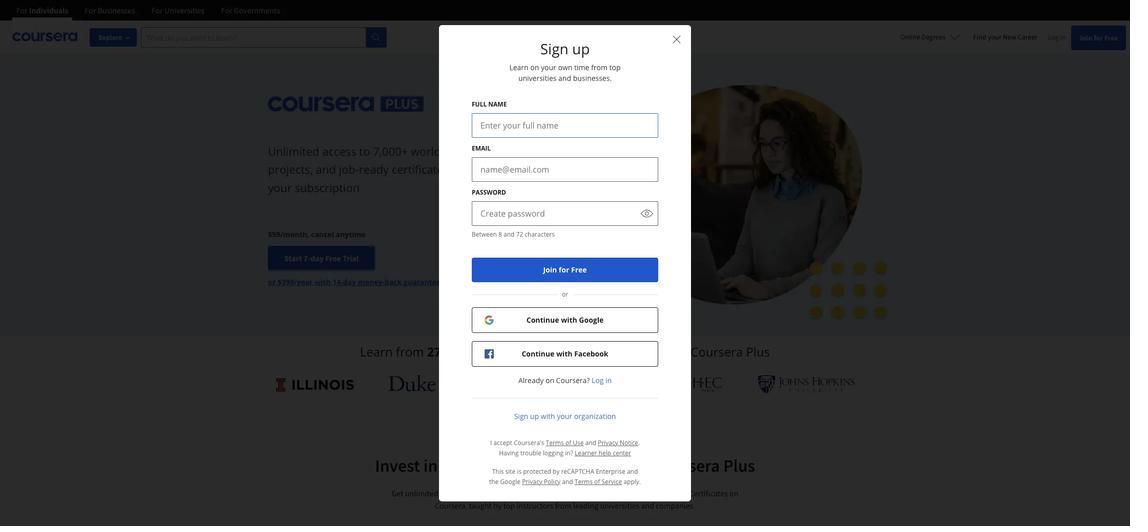 Task type: describe. For each thing, give the bounding box(es) containing it.
companies.
[[656, 501, 696, 511]]

free for join for free button
[[571, 265, 587, 274]]

.
[[638, 438, 640, 447]]

notice
[[620, 438, 638, 447]]

career
[[1018, 32, 1038, 42]]

log in
[[1048, 32, 1066, 42]]

invest in your professional goals with coursera plus
[[375, 455, 755, 477]]

google image
[[485, 315, 494, 325]]

sign for sign up with your organization
[[514, 411, 528, 421]]

already
[[519, 375, 544, 385]]

privacy policy and terms of service apply.
[[522, 477, 641, 486]]

and inside i accept coursera's terms of use and privacy notice . having trouble logging in? learner help center
[[586, 438, 596, 447]]

up for sign up learn on your own time from top universities and businesses.
[[572, 39, 590, 58]]

for universities
[[152, 5, 205, 15]]

for governments
[[221, 5, 280, 15]]

find your new career link
[[968, 31, 1043, 44]]

university of illinois at urbana-champaign image
[[275, 376, 355, 393]]

projects,
[[544, 488, 574, 499]]

logging
[[543, 449, 564, 457]]

your inside button
[[557, 411, 572, 421]]

full name
[[472, 100, 507, 108]]

or $399 /year with 14-day money-back guarantee
[[268, 277, 441, 287]]

i
[[490, 438, 492, 447]]

on inside sign up learn on your own time from top universities and businesses.
[[531, 62, 539, 72]]

full
[[472, 100, 487, 108]]

72
[[516, 230, 523, 239]]

continue with google
[[527, 315, 604, 325]]

0 horizontal spatial leading
[[459, 343, 500, 360]]

organization
[[574, 411, 616, 421]]

terms for and
[[575, 477, 593, 486]]

businesses.
[[573, 73, 612, 83]]

of for use
[[566, 438, 571, 447]]

hands-
[[519, 144, 555, 159]]

0 vertical spatial log
[[1048, 32, 1059, 42]]

included
[[524, 162, 569, 177]]

for businesses
[[85, 5, 135, 15]]

access inside unlimited access to 7,000+ world-class courses, hands-on projects, and job-ready certificate programs—all included in your subscription
[[322, 144, 356, 159]]

start 7-day free trial button
[[268, 246, 375, 271]]

sign for sign up learn on your own time from top universities and businesses.
[[540, 39, 569, 58]]

1 vertical spatial day
[[343, 277, 356, 287]]

7-
[[304, 253, 311, 264]]

1 vertical spatial universities
[[504, 343, 569, 360]]

projects,
[[268, 162, 313, 177]]

with inside button
[[556, 349, 573, 358]]

individuals
[[29, 5, 68, 15]]

of for service
[[594, 477, 600, 486]]

your right the find
[[988, 32, 1002, 42]]

cancel
[[311, 230, 334, 239]]

$59
[[268, 230, 280, 239]]

90%
[[489, 488, 504, 499]]

trouble
[[521, 449, 541, 457]]

unlimited access to 7,000+ world-class courses, hands-on projects, and job-ready certificate programs—all included in your subscription
[[268, 144, 582, 195]]

Password password field
[[472, 202, 637, 225]]

/year
[[294, 277, 313, 287]]

and up coursera?
[[572, 343, 594, 360]]

goals
[[574, 455, 613, 477]]

courses, inside get unlimited access to over 90% of courses, projects, specializations, and professional certificates on coursera, taught by top instructors from leading universities and companies.
[[514, 488, 543, 499]]

start
[[284, 253, 302, 264]]

leading inside get unlimited access to over 90% of courses, projects, specializations, and professional certificates on coursera, taught by top instructors from leading universities and companies.
[[573, 501, 599, 511]]

between 8 and 72 characters
[[472, 230, 555, 239]]

learn inside sign up learn on your own time from top universities and businesses.
[[510, 62, 529, 72]]

google inside button
[[579, 315, 604, 325]]

in?
[[565, 449, 573, 457]]

privacy policy link
[[522, 477, 561, 486]]

and inside this site is protected by recaptcha enterprise and the google
[[627, 467, 638, 476]]

companies
[[597, 343, 660, 360]]

unlimited
[[405, 488, 438, 499]]

banner navigation
[[8, 0, 288, 20]]

on right already
[[546, 375, 554, 385]]

class
[[445, 144, 470, 159]]

sign up with your organization
[[514, 411, 616, 421]]

for for join for free 'link'
[[1094, 33, 1103, 43]]

continue with google button
[[472, 307, 658, 333]]

coursera's
[[514, 438, 544, 447]]

duke university image
[[388, 375, 436, 392]]

start 7-day free trial
[[284, 253, 359, 264]]

and inside sign up learn on your own time from top universities and businesses.
[[559, 73, 571, 83]]

your inside sign up learn on your own time from top universities and businesses.
[[541, 62, 556, 72]]

service
[[602, 477, 622, 486]]

log in link
[[1043, 31, 1071, 43]]

for for universities
[[152, 5, 163, 15]]

to inside get unlimited access to over 90% of courses, projects, specializations, and professional certificates on coursera, taught by top instructors from leading universities and companies.
[[464, 488, 471, 499]]

and right 8
[[504, 230, 515, 239]]

own
[[558, 62, 573, 72]]

coursera?
[[556, 375, 590, 385]]

accept
[[494, 438, 512, 447]]

in
[[1060, 32, 1066, 42]]

guarantee
[[404, 277, 441, 287]]

is
[[517, 467, 522, 476]]

professional
[[479, 455, 571, 477]]

characters
[[525, 230, 555, 239]]

ready
[[359, 162, 389, 177]]

0 horizontal spatial in
[[424, 455, 438, 477]]

1 vertical spatial coursera
[[653, 455, 720, 477]]

learner help center link
[[575, 449, 631, 457]]

back
[[385, 277, 402, 287]]

14-
[[333, 277, 343, 287]]

by inside this site is protected by recaptcha enterprise and the google
[[553, 467, 560, 476]]

by inside get unlimited access to over 90% of courses, projects, specializations, and professional certificates on coursera, taught by top instructors from leading universities and companies.
[[493, 501, 502, 511]]

7,000+
[[373, 144, 408, 159]]

subscription
[[295, 180, 360, 195]]

with up terms of use link
[[541, 411, 555, 421]]

use
[[573, 438, 584, 447]]

join for free link
[[1071, 26, 1126, 50]]

instructors
[[517, 501, 554, 511]]

the
[[489, 477, 499, 486]]

university of michigan image
[[557, 370, 584, 399]]

sign up with your organization button
[[514, 411, 616, 421]]

to inside unlimited access to 7,000+ world-class courses, hands-on projects, and job-ready certificate programs—all included in your subscription
[[359, 144, 370, 159]]

for for join for free button
[[559, 265, 569, 274]]

email
[[472, 144, 491, 152]]

apply.
[[624, 477, 641, 486]]

$399
[[278, 277, 294, 287]]

your up over on the bottom of the page
[[441, 455, 475, 477]]

and inside unlimited access to 7,000+ world-class courses, hands-on projects, and job-ready certificate programs—all included in your subscription
[[316, 162, 336, 177]]

day inside 'button'
[[311, 253, 324, 264]]

get
[[392, 488, 404, 499]]

google inside this site is protected by recaptcha enterprise and the google
[[500, 477, 521, 486]]

275+
[[427, 343, 455, 360]]

join for free button
[[472, 258, 658, 282]]

facebook
[[574, 349, 609, 358]]

of inside get unlimited access to over 90% of courses, projects, specializations, and professional certificates on coursera, taught by top instructors from leading universities and companies.
[[506, 488, 513, 499]]

for for governments
[[221, 5, 232, 15]]

join for join for free button
[[543, 265, 557, 274]]

with right the companies
[[663, 343, 688, 360]]

and down recaptcha
[[562, 477, 573, 486]]

in inside authentication modal dialog
[[606, 375, 612, 385]]



Task type: locate. For each thing, give the bounding box(es) containing it.
0 vertical spatial free
[[1105, 33, 1119, 43]]

privacy down protected
[[522, 477, 543, 486]]

join for free for join for free 'link'
[[1079, 33, 1119, 43]]

show password image
[[641, 207, 653, 220]]

terms for coursera's
[[546, 438, 564, 447]]

0 vertical spatial or
[[268, 277, 276, 287]]

None search field
[[141, 27, 387, 47]]

terms up logging on the bottom of the page
[[546, 438, 564, 447]]

for left businesses
[[85, 5, 96, 15]]

0 horizontal spatial google
[[500, 477, 521, 486]]

0 vertical spatial to
[[359, 144, 370, 159]]

having
[[499, 449, 519, 457]]

0 horizontal spatial learn
[[360, 343, 393, 360]]

by up policy
[[553, 467, 560, 476]]

businesses
[[98, 5, 135, 15]]

0 horizontal spatial from
[[396, 343, 424, 360]]

this
[[492, 467, 504, 476]]

up inside button
[[530, 411, 539, 421]]

name
[[489, 100, 507, 108]]

0 vertical spatial for
[[1094, 33, 1103, 43]]

already on coursera? log in
[[519, 375, 612, 385]]

up up time
[[572, 39, 590, 58]]

0 horizontal spatial sign
[[514, 411, 528, 421]]

time
[[574, 62, 590, 72]]

access inside get unlimited access to over 90% of courses, projects, specializations, and professional certificates on coursera, taught by top instructors from leading universities and companies.
[[440, 488, 462, 499]]

and down apply. on the right bottom of the page
[[631, 488, 644, 499]]

0 vertical spatial terms
[[546, 438, 564, 447]]

up
[[572, 39, 590, 58], [530, 411, 539, 421]]

1 horizontal spatial access
[[440, 488, 462, 499]]

continue inside "continue with google" button
[[527, 315, 559, 325]]

and
[[559, 73, 571, 83], [316, 162, 336, 177], [504, 230, 515, 239], [572, 343, 594, 360], [586, 438, 596, 447], [627, 467, 638, 476], [562, 477, 573, 486], [631, 488, 644, 499], [641, 501, 654, 511]]

continue with facebook button
[[472, 341, 658, 367]]

0 horizontal spatial by
[[493, 501, 502, 511]]

certificate
[[392, 162, 444, 177]]

authentication modal dialog
[[439, 25, 691, 501]]

2 vertical spatial from
[[555, 501, 572, 511]]

leading down specializations,
[[573, 501, 599, 511]]

0 vertical spatial continue
[[527, 315, 559, 325]]

specializations,
[[576, 488, 629, 499]]

courses, up programs—all
[[473, 144, 516, 159]]

sign up coursera's
[[514, 411, 528, 421]]

2 vertical spatial universities
[[600, 501, 640, 511]]

in inside unlimited access to 7,000+ world-class courses, hands-on projects, and job-ready certificate programs—all included in your subscription
[[572, 162, 582, 177]]

2 vertical spatial free
[[571, 265, 587, 274]]

Full Name text field
[[472, 114, 658, 137]]

1 vertical spatial or
[[562, 290, 568, 299]]

money-
[[358, 277, 385, 287]]

access up coursera,
[[440, 488, 462, 499]]

governments
[[234, 5, 280, 15]]

and up learner
[[586, 438, 596, 447]]

1 vertical spatial plus
[[724, 455, 755, 477]]

access up job-
[[322, 144, 356, 159]]

coursera up professional
[[653, 455, 720, 477]]

0 vertical spatial leading
[[459, 343, 500, 360]]

join for free right in
[[1079, 33, 1119, 43]]

0 vertical spatial top
[[610, 62, 621, 72]]

free inside start 7-day free trial 'button'
[[325, 253, 341, 264]]

0 horizontal spatial top
[[503, 501, 515, 511]]

0 vertical spatial join
[[1079, 33, 1093, 43]]

universities
[[165, 5, 205, 15]]

2 vertical spatial in
[[424, 455, 438, 477]]

1 horizontal spatial or
[[562, 290, 568, 299]]

1 vertical spatial join for free
[[543, 265, 587, 274]]

8
[[499, 230, 502, 239]]

of up specializations,
[[594, 477, 600, 486]]

0 vertical spatial coursera
[[691, 343, 743, 360]]

1 vertical spatial log
[[592, 375, 604, 385]]

1 vertical spatial leading
[[573, 501, 599, 511]]

or left $399
[[268, 277, 276, 287]]

continue for continue with google
[[527, 315, 559, 325]]

universities inside sign up learn on your own time from top universities and businesses.
[[519, 73, 557, 83]]

1 vertical spatial from
[[396, 343, 424, 360]]

1 horizontal spatial sign
[[540, 39, 569, 58]]

your inside unlimited access to 7,000+ world-class courses, hands-on projects, and job-ready certificate programs—all included in your subscription
[[268, 180, 292, 195]]

with up apply. on the right bottom of the page
[[617, 455, 650, 477]]

on inside unlimited access to 7,000+ world-class courses, hands-on projects, and job-ready certificate programs—all included in your subscription
[[555, 144, 569, 159]]

for individuals
[[16, 5, 68, 15]]

1 horizontal spatial day
[[343, 277, 356, 287]]

0 vertical spatial universities
[[519, 73, 557, 83]]

on left own
[[531, 62, 539, 72]]

for inside 'link'
[[1094, 33, 1103, 43]]

1 vertical spatial join
[[543, 265, 557, 274]]

and down professional
[[641, 501, 654, 511]]

from inside get unlimited access to over 90% of courses, projects, specializations, and professional certificates on coursera, taught by top instructors from leading universities and companies.
[[555, 501, 572, 511]]

recaptcha
[[561, 467, 594, 476]]

0 vertical spatial join for free
[[1079, 33, 1119, 43]]

anytime
[[336, 230, 366, 239]]

coursera
[[691, 343, 743, 360], [653, 455, 720, 477]]

to left over on the bottom of the page
[[464, 488, 471, 499]]

on up included
[[555, 144, 569, 159]]

top up businesses.
[[610, 62, 621, 72]]

or
[[268, 277, 276, 287], [562, 290, 568, 299]]

2 horizontal spatial from
[[591, 62, 608, 72]]

taught
[[469, 501, 492, 511]]

or down join for free button
[[562, 290, 568, 299]]

sign
[[540, 39, 569, 58], [514, 411, 528, 421]]

find your new career
[[974, 32, 1038, 42]]

1 horizontal spatial to
[[464, 488, 471, 499]]

join inside button
[[543, 265, 557, 274]]

join for free
[[1079, 33, 1119, 43], [543, 265, 587, 274]]

universities
[[519, 73, 557, 83], [504, 343, 569, 360], [600, 501, 640, 511]]

join for free inside button
[[543, 265, 587, 274]]

from inside sign up learn on your own time from top universities and businesses.
[[591, 62, 608, 72]]

log inside authentication modal dialog
[[592, 375, 604, 385]]

google down "site"
[[500, 477, 521, 486]]

0 vertical spatial plus
[[746, 343, 770, 360]]

1 vertical spatial continue
[[522, 349, 555, 358]]

over
[[473, 488, 488, 499]]

continue up learn from 275+ leading universities and companies with coursera plus
[[527, 315, 559, 325]]

log left in
[[1048, 32, 1059, 42]]

join for free for join for free button
[[543, 265, 587, 274]]

terms inside i accept coursera's terms of use and privacy notice . having trouble logging in? learner help center
[[546, 438, 564, 447]]

coursera,
[[435, 501, 468, 511]]

1 horizontal spatial free
[[571, 265, 587, 274]]

for left universities
[[152, 5, 163, 15]]

1 for from the left
[[16, 5, 28, 15]]

1 horizontal spatial privacy
[[598, 438, 618, 447]]

0 vertical spatial sign
[[540, 39, 569, 58]]

0 vertical spatial privacy
[[598, 438, 618, 447]]

0 horizontal spatial terms
[[546, 438, 564, 447]]

new
[[1003, 32, 1017, 42]]

with left "14-"
[[315, 277, 331, 287]]

day down $59 /month, cancel anytime on the left top of page
[[311, 253, 324, 264]]

for inside button
[[559, 265, 569, 274]]

free inside join for free 'link'
[[1105, 33, 1119, 43]]

0 horizontal spatial up
[[530, 411, 539, 421]]

1 vertical spatial by
[[493, 501, 502, 511]]

0 horizontal spatial to
[[359, 144, 370, 159]]

coursera up hec paris image
[[691, 343, 743, 360]]

invest
[[375, 455, 420, 477]]

sign up own
[[540, 39, 569, 58]]

from up businesses.
[[591, 62, 608, 72]]

your
[[988, 32, 1002, 42], [541, 62, 556, 72], [268, 180, 292, 195], [557, 411, 572, 421], [441, 455, 475, 477]]

1 vertical spatial to
[[464, 488, 471, 499]]

continue for continue with facebook
[[522, 349, 555, 358]]

1 vertical spatial free
[[325, 253, 341, 264]]

0 vertical spatial courses,
[[473, 144, 516, 159]]

for left governments
[[221, 5, 232, 15]]

1 horizontal spatial terms
[[575, 477, 593, 486]]

1 horizontal spatial learn
[[510, 62, 529, 72]]

and down own
[[559, 73, 571, 83]]

3 for from the left
[[152, 5, 163, 15]]

to
[[359, 144, 370, 159], [464, 488, 471, 499]]

0 vertical spatial access
[[322, 144, 356, 159]]

leading
[[459, 343, 500, 360], [573, 501, 599, 511]]

1 horizontal spatial join
[[1079, 33, 1093, 43]]

day left "money-"
[[343, 277, 356, 287]]

privacy inside i accept coursera's terms of use and privacy notice . having trouble logging in? learner help center
[[598, 438, 618, 447]]

0 vertical spatial from
[[591, 62, 608, 72]]

privacy up help
[[598, 438, 618, 447]]

0 horizontal spatial day
[[311, 253, 324, 264]]

0 horizontal spatial access
[[322, 144, 356, 159]]

get unlimited access to over 90% of courses, projects, specializations, and professional certificates on coursera, taught by top instructors from leading universities and companies.
[[392, 488, 739, 511]]

of right 90%
[[506, 488, 513, 499]]

1 vertical spatial of
[[594, 477, 600, 486]]

for up continue with google
[[559, 265, 569, 274]]

your up terms of use link
[[557, 411, 572, 421]]

0 horizontal spatial join
[[543, 265, 557, 274]]

between
[[472, 230, 497, 239]]

for for businesses
[[85, 5, 96, 15]]

for left individuals
[[16, 5, 28, 15]]

center
[[613, 449, 631, 457]]

in down facebook
[[606, 375, 612, 385]]

join for free inside 'link'
[[1079, 33, 1119, 43]]

4 for from the left
[[221, 5, 232, 15]]

trial
[[343, 253, 359, 264]]

free inside join for free button
[[571, 265, 587, 274]]

1 horizontal spatial in
[[572, 162, 582, 177]]

learn left own
[[510, 62, 529, 72]]

in up unlimited
[[424, 455, 438, 477]]

unlimited
[[268, 144, 319, 159]]

1 vertical spatial in
[[606, 375, 612, 385]]

1 horizontal spatial from
[[555, 501, 572, 511]]

1 vertical spatial google
[[500, 477, 521, 486]]

terms down recaptcha
[[575, 477, 593, 486]]

0 vertical spatial learn
[[510, 62, 529, 72]]

find
[[974, 32, 987, 42]]

1 horizontal spatial top
[[610, 62, 621, 72]]

continue inside "continue with facebook" button
[[522, 349, 555, 358]]

free
[[1105, 33, 1119, 43], [325, 253, 341, 264], [571, 265, 587, 274]]

0 horizontal spatial for
[[559, 265, 569, 274]]

certificates
[[690, 488, 728, 499]]

terms of use link
[[546, 438, 584, 447]]

for right in
[[1094, 33, 1103, 43]]

on inside get unlimited access to over 90% of courses, projects, specializations, and professional certificates on coursera, taught by top instructors from leading universities and companies.
[[730, 488, 739, 499]]

join down characters
[[543, 265, 557, 274]]

1 vertical spatial up
[[530, 411, 539, 421]]

hec paris image
[[689, 374, 725, 395]]

of left use
[[566, 438, 571, 447]]

universities inside get unlimited access to over 90% of courses, projects, specializations, and professional certificates on coursera, taught by top instructors from leading universities and companies.
[[600, 501, 640, 511]]

/month,
[[280, 230, 309, 239]]

0 vertical spatial in
[[572, 162, 582, 177]]

i accept coursera's terms of use and privacy notice . having trouble logging in? learner help center
[[490, 438, 640, 457]]

sign inside sign up learn on your own time from top universities and businesses.
[[540, 39, 569, 58]]

for for individuals
[[16, 5, 28, 15]]

$59 /month, cancel anytime
[[268, 230, 366, 239]]

0 vertical spatial by
[[553, 467, 560, 476]]

0 horizontal spatial join for free
[[543, 265, 587, 274]]

learn from 275+ leading universities and companies with coursera plus
[[360, 343, 770, 360]]

terms
[[546, 438, 564, 447], [575, 477, 593, 486]]

enterprise
[[596, 467, 626, 476]]

and up apply. on the right bottom of the page
[[627, 467, 638, 476]]

1 vertical spatial access
[[440, 488, 462, 499]]

with
[[315, 277, 331, 287], [561, 315, 577, 325], [663, 343, 688, 360], [556, 349, 573, 358], [541, 411, 555, 421], [617, 455, 650, 477]]

1 horizontal spatial by
[[553, 467, 560, 476]]

up for sign up with your organization
[[530, 411, 539, 421]]

2 horizontal spatial free
[[1105, 33, 1119, 43]]

1 horizontal spatial up
[[572, 39, 590, 58]]

continue up already
[[522, 349, 555, 358]]

this site is protected by recaptcha enterprise and the google
[[489, 467, 638, 486]]

coursera plus image
[[268, 96, 424, 112]]

plus
[[746, 343, 770, 360], [724, 455, 755, 477]]

from down projects,
[[555, 501, 572, 511]]

1 vertical spatial privacy
[[522, 477, 543, 486]]

0 horizontal spatial of
[[506, 488, 513, 499]]

up inside sign up learn on your own time from top universities and businesses.
[[572, 39, 590, 58]]

top down 90%
[[503, 501, 515, 511]]

join inside 'link'
[[1079, 33, 1093, 43]]

close modal image
[[671, 33, 683, 45], [673, 35, 681, 43]]

1 horizontal spatial google
[[579, 315, 604, 325]]

in right included
[[572, 162, 582, 177]]

0 vertical spatial up
[[572, 39, 590, 58]]

0 horizontal spatial log
[[592, 375, 604, 385]]

0 horizontal spatial or
[[268, 277, 276, 287]]

courses, inside unlimited access to 7,000+ world-class courses, hands-on projects, and job-ready certificate programs—all included in your subscription
[[473, 144, 516, 159]]

your down the projects,
[[268, 180, 292, 195]]

1 horizontal spatial for
[[1094, 33, 1103, 43]]

1 vertical spatial courses,
[[514, 488, 543, 499]]

1 vertical spatial terms
[[575, 477, 593, 486]]

0 horizontal spatial privacy
[[522, 477, 543, 486]]

with up already on coursera? log in
[[556, 349, 573, 358]]

of inside i accept coursera's terms of use and privacy notice . having trouble logging in? learner help center
[[566, 438, 571, 447]]

join right in
[[1079, 33, 1093, 43]]

top
[[610, 62, 621, 72], [503, 501, 515, 511]]

join
[[1079, 33, 1093, 43], [543, 265, 557, 274]]

google up facebook
[[579, 315, 604, 325]]

or inside authentication modal dialog
[[562, 290, 568, 299]]

top inside get unlimited access to over 90% of courses, projects, specializations, and professional certificates on coursera, taught by top instructors from leading universities and companies.
[[503, 501, 515, 511]]

to up ready
[[359, 144, 370, 159]]

join for join for free 'link'
[[1079, 33, 1093, 43]]

by down 90%
[[493, 501, 502, 511]]

log right coursera?
[[592, 375, 604, 385]]

courses, up instructors
[[514, 488, 543, 499]]

day
[[311, 253, 324, 264], [343, 277, 356, 287]]

or for or
[[562, 290, 568, 299]]

1 horizontal spatial join for free
[[1079, 33, 1119, 43]]

2 vertical spatial of
[[506, 488, 513, 499]]

join for free down characters
[[543, 265, 587, 274]]

free for join for free 'link'
[[1105, 33, 1119, 43]]

sign up learn on your own time from top universities and businesses.
[[510, 39, 621, 83]]

1 horizontal spatial leading
[[573, 501, 599, 511]]

learner
[[575, 449, 597, 457]]

world-
[[411, 144, 445, 159]]

top inside sign up learn on your own time from top universities and businesses.
[[610, 62, 621, 72]]

help
[[599, 449, 611, 457]]

programs—all
[[447, 162, 521, 177]]

protected
[[523, 467, 551, 476]]

0 vertical spatial of
[[566, 438, 571, 447]]

from left 275+
[[396, 343, 424, 360]]

2 horizontal spatial of
[[594, 477, 600, 486]]

facebook image
[[485, 349, 494, 358]]

with up learn from 275+ leading universities and companies with coursera plus
[[561, 315, 577, 325]]

Email email field
[[472, 158, 658, 181]]

learn up the duke university image
[[360, 343, 393, 360]]

2 horizontal spatial in
[[606, 375, 612, 385]]

up up coursera's
[[530, 411, 539, 421]]

your left own
[[541, 62, 556, 72]]

1 horizontal spatial of
[[566, 438, 571, 447]]

site
[[506, 467, 516, 476]]

0 vertical spatial day
[[311, 253, 324, 264]]

on
[[531, 62, 539, 72], [555, 144, 569, 159], [546, 375, 554, 385], [730, 488, 739, 499]]

privacy
[[598, 438, 618, 447], [522, 477, 543, 486]]

leading down google icon
[[459, 343, 500, 360]]

1 vertical spatial top
[[503, 501, 515, 511]]

google image
[[469, 375, 524, 394]]

coursera image
[[12, 29, 77, 45]]

0 vertical spatial google
[[579, 315, 604, 325]]

sign inside button
[[514, 411, 528, 421]]

1 vertical spatial learn
[[360, 343, 393, 360]]

on right certificates
[[730, 488, 739, 499]]

or for or $399 /year with 14-day money-back guarantee
[[268, 277, 276, 287]]

1 vertical spatial for
[[559, 265, 569, 274]]

2 for from the left
[[85, 5, 96, 15]]

johns hopkins university image
[[758, 375, 855, 394]]

and up subscription
[[316, 162, 336, 177]]

1 vertical spatial sign
[[514, 411, 528, 421]]



Task type: vqa. For each thing, say whether or not it's contained in the screenshot.
2 hours Learn at your own pace
no



